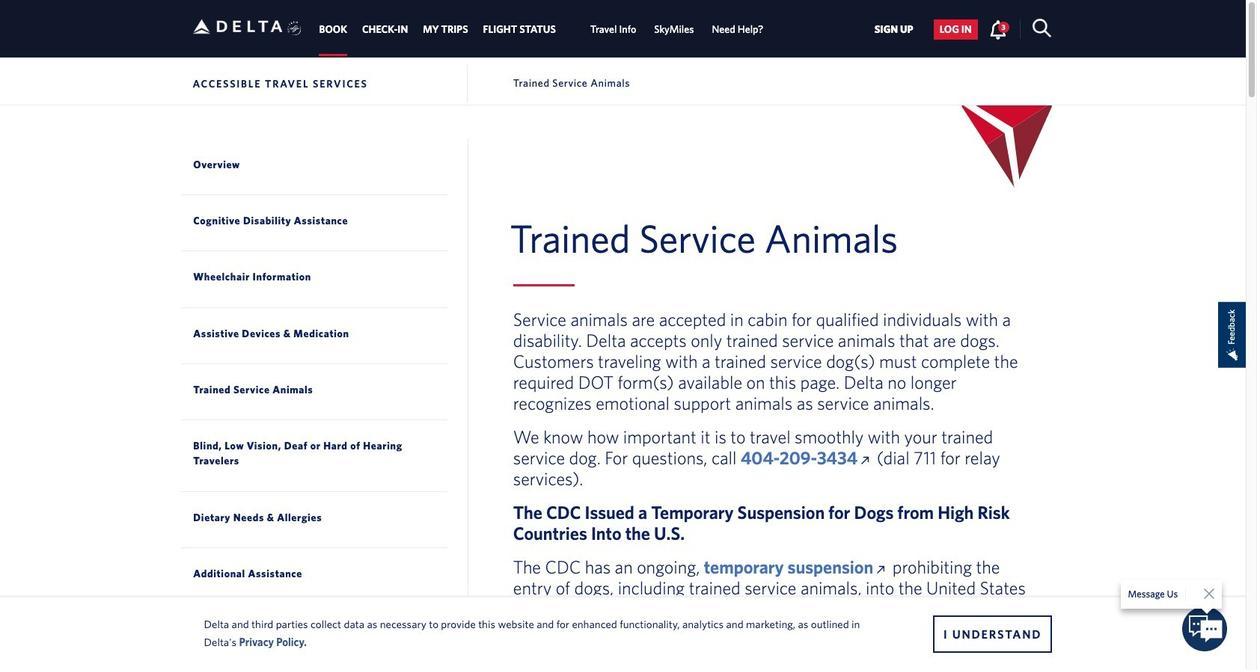 Task type: describe. For each thing, give the bounding box(es) containing it.
skyteam image
[[287, 5, 302, 52]]

0 vertical spatial this link opens another site in a new window that may not follow the same accessibility policies as delta air lines. image
[[589, 629, 600, 637]]

1 vertical spatial this link opens another site in a new window that may not follow the same accessibility policies as delta air lines. image
[[886, 671, 897, 671]]

1 horizontal spatial this link opens another site in a new window that may not follow the same accessibility policies as delta air lines. image
[[878, 566, 889, 574]]

0 vertical spatial this link opens another site in a new window that may not follow the same accessibility policies as delta air lines. image
[[862, 457, 873, 465]]



Task type: vqa. For each thing, say whether or not it's contained in the screenshot.
Delta Air Lines Image
yes



Task type: locate. For each thing, give the bounding box(es) containing it.
tab list
[[312, 0, 773, 56]]

0 horizontal spatial this link opens another site in a new window that may not follow the same accessibility policies as delta air lines. image
[[589, 629, 600, 637]]

1 vertical spatial this link opens another site in a new window that may not follow the same accessibility policies as delta air lines. image
[[878, 566, 889, 574]]

this link opens another site in a new window that may not follow the same accessibility policies as delta air lines. image
[[862, 457, 873, 465], [878, 566, 889, 574]]

this link opens another site in a new window that may not follow the same accessibility policies as delta air lines. image
[[589, 629, 600, 637], [886, 671, 897, 671]]

1 horizontal spatial this link opens another site in a new window that may not follow the same accessibility policies as delta air lines. image
[[886, 671, 897, 671]]

0 horizontal spatial this link opens another site in a new window that may not follow the same accessibility policies as delta air lines. image
[[862, 457, 873, 465]]

delta air lines image
[[193, 3, 283, 50]]



